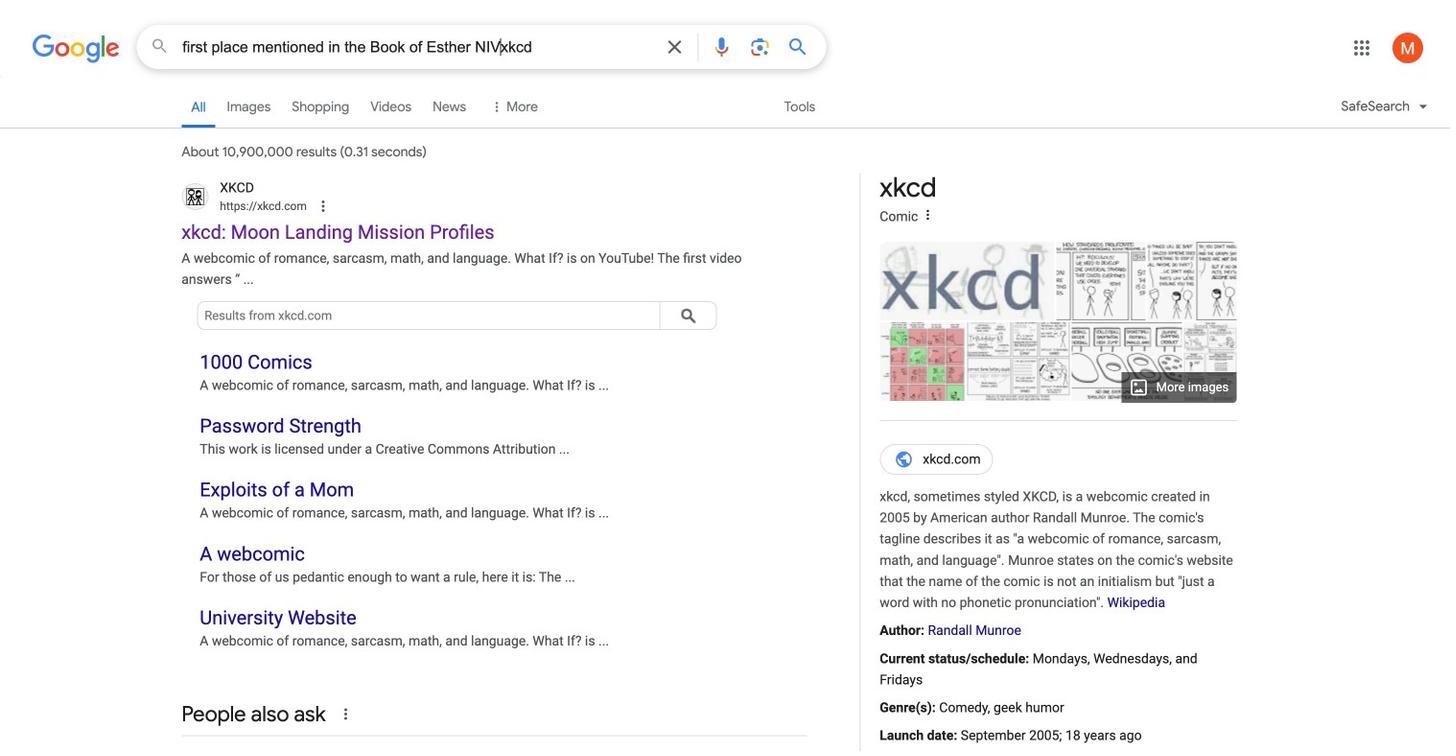 Task type: locate. For each thing, give the bounding box(es) containing it.
xkcd.com/s/0b7742.png image
[[880, 242, 1055, 321]]

heading
[[880, 173, 937, 203]]

None search field
[[0, 24, 826, 69]]

Search text field
[[183, 36, 652, 60]]

navigation
[[0, 84, 1451, 131]]

xkcd: what to do image
[[880, 321, 966, 404]]

search icon image
[[674, 301, 703, 330]]

xkcd: field topology image
[[1059, 322, 1197, 401]]

None text field
[[220, 198, 307, 215]]



Task type: describe. For each thing, give the bounding box(es) containing it.
search by voice image
[[710, 36, 733, 59]]

google image
[[32, 35, 120, 63]]

more options image
[[921, 207, 936, 222]]

xkcd: password strength image
[[968, 321, 1070, 404]]

xkcd: mnemonics image
[[1184, 321, 1237, 403]]

more options image
[[919, 205, 938, 224]]

xkcd: scientific briefing image
[[1092, 242, 1293, 321]]

search by image image
[[749, 36, 772, 59]]

Results from xkcd.com text field
[[197, 301, 660, 330]]

xkcd: standards image
[[1032, 242, 1171, 321]]



Task type: vqa. For each thing, say whether or not it's contained in the screenshot.
The Search By Voice icon
yes



